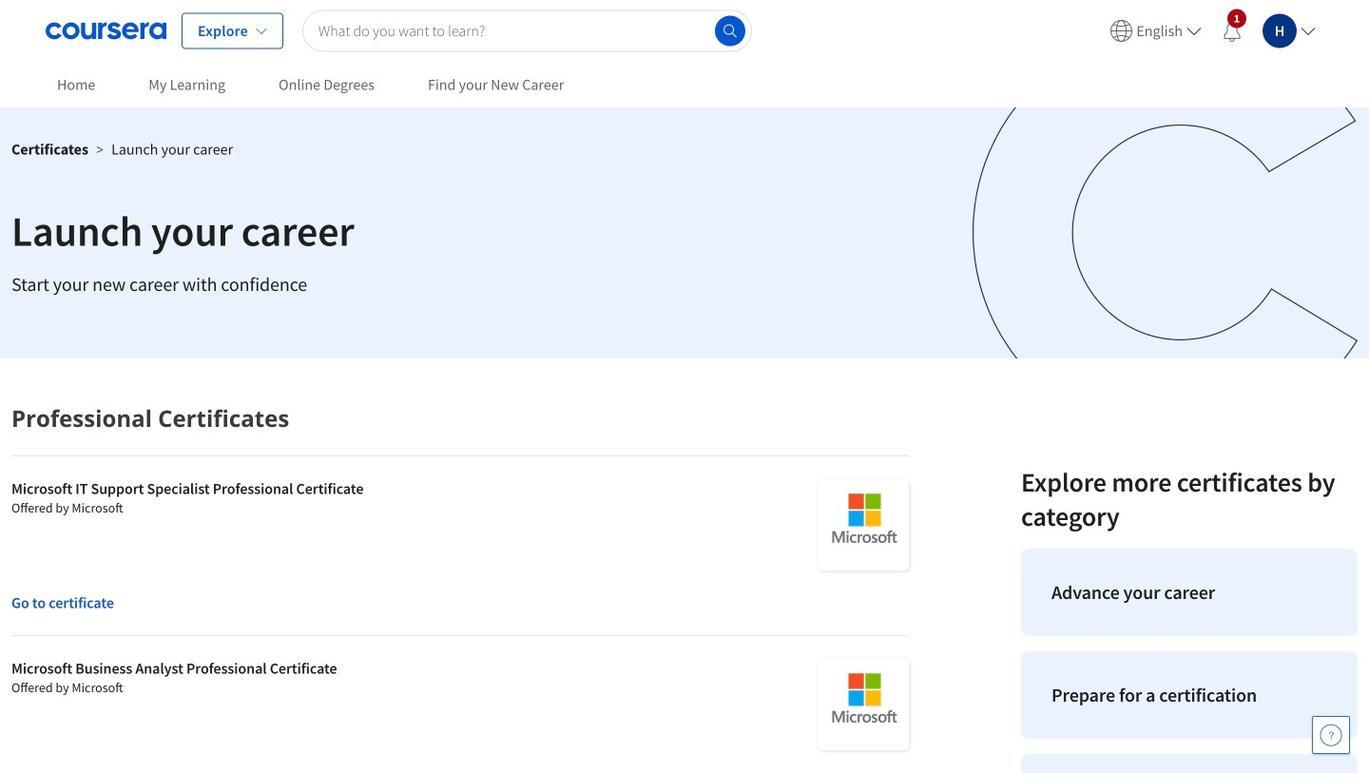Task type: describe. For each thing, give the bounding box(es) containing it.
1 microsoft image from the top
[[818, 479, 909, 571]]

What do you want to learn? text field
[[302, 10, 752, 52]]

2 microsoft image from the top
[[818, 659, 909, 751]]



Task type: vqa. For each thing, say whether or not it's contained in the screenshot.
second Microsoft "image" from the bottom
yes



Task type: locate. For each thing, give the bounding box(es) containing it.
None search field
[[302, 10, 752, 52]]

help center image
[[1320, 724, 1343, 747]]

list
[[1014, 541, 1366, 773]]

coursera image
[[46, 16, 166, 46]]

1 vertical spatial microsoft image
[[818, 659, 909, 751]]

menu
[[1103, 0, 1324, 62]]

0 vertical spatial microsoft image
[[818, 479, 909, 571]]

microsoft image
[[818, 479, 909, 571], [818, 659, 909, 751]]



